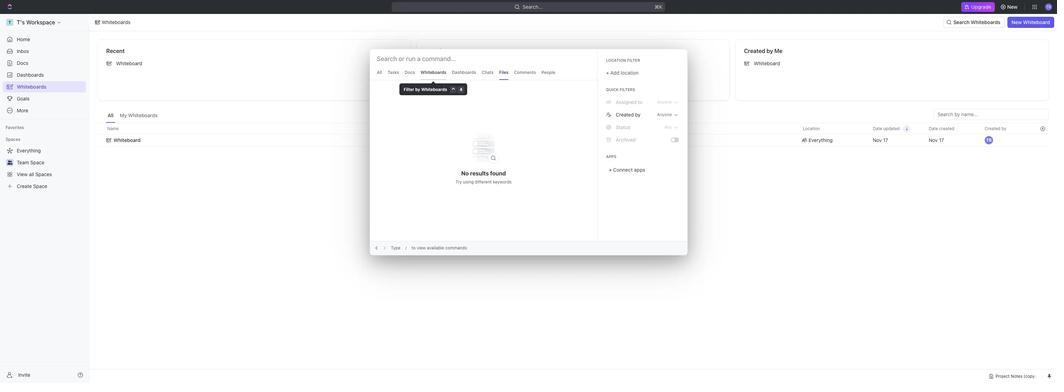 Task type: vqa. For each thing, say whether or not it's contained in the screenshot.
second 17 from the left
yes



Task type: locate. For each thing, give the bounding box(es) containing it.
whiteboards down upgrade
[[971, 19, 1001, 25]]

1 vertical spatial +
[[609, 167, 612, 173]]

0 vertical spatial +
[[606, 70, 609, 76]]

created down assigned
[[616, 112, 634, 118]]

whiteboards inside button
[[971, 19, 1001, 25]]

di5zx image up di5zx icon
[[606, 112, 612, 118]]

dashboards up 4
[[452, 70, 477, 75]]

docs right tasks
[[405, 70, 415, 75]]

table containing whiteboard
[[98, 123, 1049, 148]]

whiteboard link
[[104, 58, 405, 69], [742, 58, 1043, 69]]

1 vertical spatial di5zx image
[[606, 112, 612, 118]]

1 vertical spatial anyone
[[658, 112, 672, 117]]

nov
[[873, 137, 882, 143], [929, 137, 938, 143]]

created by
[[616, 112, 641, 118], [985, 126, 1007, 131]]

1 vertical spatial created by
[[985, 126, 1007, 131]]

2 date from the left
[[929, 126, 939, 131]]

new down new button
[[1012, 19, 1022, 25]]

to right '/'
[[412, 246, 416, 251]]

whiteboard link for recent
[[104, 58, 405, 69]]

0 horizontal spatial created by
[[616, 112, 641, 118]]

1 vertical spatial created
[[616, 112, 634, 118]]

1 horizontal spatial to
[[638, 99, 643, 105]]

whiteboards up the recent
[[102, 19, 131, 25]]

1 horizontal spatial nov 17
[[929, 137, 945, 143]]

docs down inbox
[[17, 60, 28, 66]]

+ left connect
[[609, 167, 612, 173]]

⌃
[[452, 87, 456, 92]]

0 vertical spatial created by
[[616, 112, 641, 118]]

2 17 from the left
[[940, 137, 945, 143]]

upgrade
[[972, 4, 992, 10]]

inbox
[[17, 48, 29, 54]]

1 nov 17 from the left
[[873, 137, 889, 143]]

type
[[391, 246, 401, 251]]

anyone
[[658, 100, 672, 105], [658, 112, 672, 117]]

search whiteboards button
[[944, 17, 1005, 28]]

whiteboards up 'goals'
[[17, 84, 46, 90]]

search whiteboards
[[954, 19, 1001, 25]]

whiteboards
[[102, 19, 131, 25], [971, 19, 1001, 25], [421, 70, 447, 75], [17, 84, 46, 90], [422, 87, 447, 92], [560, 88, 585, 94], [128, 113, 158, 119]]

+
[[606, 70, 609, 76], [609, 167, 612, 173]]

1 horizontal spatial dashboards
[[452, 70, 477, 75]]

nov down the date created button
[[929, 137, 938, 143]]

0 horizontal spatial nov 17
[[873, 137, 889, 143]]

1 horizontal spatial 17
[[940, 137, 945, 143]]

1 horizontal spatial favorites
[[425, 48, 450, 54]]

my
[[120, 113, 127, 119]]

+ connect apps
[[609, 167, 646, 173]]

whiteboard inside new whiteboard button
[[1024, 19, 1051, 25]]

nov 17 down date updated
[[873, 137, 889, 143]]

connect
[[614, 167, 633, 173]]

date updated button
[[869, 123, 911, 134]]

anyone for assigned to
[[658, 100, 672, 105]]

0 vertical spatial location
[[606, 58, 627, 63]]

17 down the date created button
[[940, 137, 945, 143]]

whiteboards right my
[[128, 113, 158, 119]]

1 whiteboard link from the left
[[104, 58, 405, 69]]

0 horizontal spatial 17
[[884, 137, 889, 143]]

favorites up search or run a command… text box
[[425, 48, 450, 54]]

any
[[665, 125, 672, 130]]

nov 17
[[873, 137, 889, 143], [929, 137, 945, 143]]

2 row from the top
[[98, 134, 1049, 148]]

location filter
[[606, 58, 640, 63]]

location up the add
[[606, 58, 627, 63]]

created by up tb
[[985, 126, 1007, 131]]

row
[[98, 123, 1049, 135], [98, 134, 1049, 148]]

1 vertical spatial location
[[804, 126, 820, 131]]

17 down date updated
[[884, 137, 889, 143]]

whiteboard button
[[102, 134, 795, 148]]

by down search by name... text field
[[1002, 126, 1007, 131]]

2 horizontal spatial created
[[985, 126, 1001, 131]]

1 horizontal spatial created by
[[985, 126, 1007, 131]]

0 vertical spatial anyone
[[658, 100, 672, 105]]

dashboards down docs link
[[17, 72, 44, 78]]

+ left the add
[[606, 70, 609, 76]]

date
[[873, 126, 883, 131], [929, 126, 939, 131]]

tree inside sidebar navigation
[[3, 145, 86, 192]]

will
[[586, 88, 593, 94]]

whiteboards inside sidebar navigation
[[17, 84, 46, 90]]

all
[[377, 70, 382, 75], [108, 113, 114, 119]]

updated
[[884, 126, 900, 131]]

created inside row
[[985, 126, 1001, 131]]

1 date from the left
[[873, 126, 883, 131]]

favorites up 'spaces'
[[6, 125, 24, 130]]

tree
[[3, 145, 86, 192]]

your favorited whiteboards will show here.
[[531, 88, 616, 94]]

no favorited whiteboards image
[[559, 60, 587, 88]]

all left my
[[108, 113, 114, 119]]

2 di5zx image from the top
[[606, 112, 612, 118]]

show
[[594, 88, 604, 94]]

0 horizontal spatial whiteboard link
[[104, 58, 405, 69]]

date created button
[[925, 123, 959, 134]]

whiteboards left ⌃
[[422, 87, 447, 92]]

favorites inside button
[[6, 125, 24, 130]]

1 vertical spatial to
[[412, 246, 416, 251]]

chats
[[482, 70, 494, 75]]

by
[[767, 48, 774, 54], [415, 87, 420, 92], [636, 112, 641, 118], [1002, 126, 1007, 131]]

created left the me
[[745, 48, 766, 54]]

1 horizontal spatial location
[[804, 126, 820, 131]]

date left updated
[[873, 126, 883, 131]]

0 horizontal spatial date
[[873, 126, 883, 131]]

0 horizontal spatial favorites
[[6, 125, 24, 130]]

2 vertical spatial created
[[985, 126, 1001, 131]]

location for location
[[804, 126, 820, 131]]

table
[[98, 123, 1049, 148]]

quick
[[606, 87, 619, 92]]

1 di5zx image from the top
[[606, 100, 612, 105]]

inbox link
[[3, 46, 86, 57]]

0 vertical spatial all
[[377, 70, 382, 75]]

0 horizontal spatial docs
[[17, 60, 28, 66]]

+ add location
[[606, 70, 639, 76]]

2 anyone from the top
[[658, 112, 672, 117]]

date for date created
[[929, 126, 939, 131]]

nov down date updated
[[873, 137, 882, 143]]

no results found try using different keywords
[[456, 171, 512, 185]]

2 nov 17 from the left
[[929, 137, 945, 143]]

my whiteboards button
[[118, 109, 159, 123]]

dashboards link
[[3, 70, 86, 81]]

created by inside row
[[985, 126, 1007, 131]]

0 vertical spatial new
[[1008, 4, 1018, 10]]

docs
[[17, 60, 28, 66], [405, 70, 415, 75]]

to right assigned
[[638, 99, 643, 105]]

invite
[[18, 373, 30, 379]]

spaces
[[6, 137, 20, 142]]

new up new whiteboard
[[1008, 4, 1018, 10]]

0 horizontal spatial all
[[108, 113, 114, 119]]

dashboards
[[452, 70, 477, 75], [17, 72, 44, 78]]

1 vertical spatial docs
[[405, 70, 415, 75]]

0 vertical spatial docs
[[17, 60, 28, 66]]

add
[[611, 70, 620, 76]]

filters
[[620, 87, 636, 92]]

date left "created" at the right top of page
[[929, 126, 939, 131]]

found
[[490, 171, 506, 177]]

0 horizontal spatial location
[[606, 58, 627, 63]]

created by down "assigned to"
[[616, 112, 641, 118]]

di5zx image for assigned to
[[606, 100, 612, 105]]

di5zx image down here.
[[606, 100, 612, 105]]

1 horizontal spatial nov
[[929, 137, 938, 143]]

17
[[884, 137, 889, 143], [940, 137, 945, 143]]

available
[[427, 246, 444, 251]]

all left tasks
[[377, 70, 382, 75]]

1 horizontal spatial whiteboard link
[[742, 58, 1043, 69]]

+ for + connect apps
[[609, 167, 612, 173]]

my whiteboards
[[120, 113, 158, 119]]

whiteboards up filter by whiteboards on the left
[[421, 70, 447, 75]]

0 vertical spatial di5zx image
[[606, 100, 612, 105]]

0 horizontal spatial to
[[412, 246, 416, 251]]

whiteboard
[[1024, 19, 1051, 25], [116, 60, 142, 66], [754, 60, 781, 66], [114, 137, 141, 143]]

1 vertical spatial all
[[108, 113, 114, 119]]

nov 17 down the date created button
[[929, 137, 945, 143]]

2 whiteboard link from the left
[[742, 58, 1043, 69]]

1 row from the top
[[98, 123, 1049, 135]]

0 vertical spatial to
[[638, 99, 643, 105]]

cell
[[1037, 134, 1049, 147]]

1 17 from the left
[[884, 137, 889, 143]]

dashboards inside dashboards link
[[17, 72, 44, 78]]

date updated
[[873, 126, 900, 131]]

0 vertical spatial favorites
[[425, 48, 450, 54]]

0 horizontal spatial nov
[[873, 137, 882, 143]]

location up everything
[[804, 126, 820, 131]]

new
[[1008, 4, 1018, 10], [1012, 19, 1022, 25]]

tab list
[[106, 109, 159, 123]]

location
[[606, 58, 627, 63], [804, 126, 820, 131]]

keywords
[[493, 180, 512, 185]]

1 horizontal spatial date
[[929, 126, 939, 131]]

1 vertical spatial new
[[1012, 19, 1022, 25]]

try
[[456, 180, 462, 185]]

0 horizontal spatial dashboards
[[17, 72, 44, 78]]

different
[[475, 180, 492, 185]]

1 horizontal spatial created
[[745, 48, 766, 54]]

to
[[638, 99, 643, 105], [412, 246, 416, 251]]

1 anyone from the top
[[658, 100, 672, 105]]

created up tb
[[985, 126, 1001, 131]]

favorites
[[425, 48, 450, 54], [6, 125, 24, 130]]

1 vertical spatial favorites
[[6, 125, 24, 130]]

assigned
[[616, 99, 637, 105]]

di5zx image
[[606, 100, 612, 105], [606, 112, 612, 118]]

created
[[940, 126, 955, 131]]

new button
[[998, 1, 1022, 13]]

all button
[[106, 109, 115, 123]]

recent
[[106, 48, 125, 54]]

created
[[745, 48, 766, 54], [616, 112, 634, 118], [985, 126, 1001, 131]]



Task type: describe. For each thing, give the bounding box(es) containing it.
filter
[[404, 87, 414, 92]]

quick filters
[[606, 87, 636, 92]]

using
[[463, 180, 474, 185]]

apps
[[634, 167, 646, 173]]

tb
[[987, 138, 992, 143]]

me
[[775, 48, 783, 54]]

search...
[[523, 4, 543, 10]]

date created
[[929, 126, 955, 131]]

new for new
[[1008, 4, 1018, 10]]

row containing whiteboard
[[98, 134, 1049, 148]]

upgrade link
[[962, 2, 995, 12]]

new for new whiteboard
[[1012, 19, 1022, 25]]

here.
[[605, 88, 616, 94]]

search
[[954, 19, 970, 25]]

1 horizontal spatial docs
[[405, 70, 415, 75]]

location for location filter
[[606, 58, 627, 63]]

date for date updated
[[873, 126, 883, 131]]

all inside button
[[108, 113, 114, 119]]

4
[[460, 87, 463, 92]]

htbmo image
[[606, 137, 612, 143]]

goals
[[17, 96, 30, 102]]

apps
[[606, 155, 617, 159]]

location
[[621, 70, 639, 76]]

docs link
[[3, 58, 86, 69]]

home link
[[3, 34, 86, 45]]

+ for + add location
[[606, 70, 609, 76]]

⌘k
[[655, 4, 663, 10]]

whiteboards left will
[[560, 88, 585, 94]]

whiteboard link for created by me
[[742, 58, 1043, 69]]

results
[[470, 171, 489, 177]]

archived
[[616, 137, 636, 143]]

1 horizontal spatial all
[[377, 70, 382, 75]]

everything
[[809, 137, 833, 143]]

home
[[17, 36, 30, 42]]

1 nov from the left
[[873, 137, 882, 143]]

docs inside sidebar navigation
[[17, 60, 28, 66]]

status
[[616, 124, 631, 130]]

tab list containing all
[[106, 109, 159, 123]]

di5zx image for created by
[[606, 112, 612, 118]]

Search by name... text field
[[938, 109, 1045, 120]]

whiteboard inside whiteboard button
[[114, 137, 141, 143]]

by down "assigned to"
[[636, 112, 641, 118]]

/
[[406, 246, 407, 251]]

created by me
[[745, 48, 783, 54]]

di5zx image
[[606, 125, 612, 130]]

sidebar navigation
[[0, 14, 89, 384]]

favorites button
[[3, 124, 27, 132]]

by left the me
[[767, 48, 774, 54]]

comments
[[514, 70, 536, 75]]

0 vertical spatial created
[[745, 48, 766, 54]]

0 horizontal spatial created
[[616, 112, 634, 118]]

anyone for created by
[[658, 112, 672, 117]]

filter by whiteboards
[[404, 87, 447, 92]]

files
[[500, 70, 509, 75]]

no
[[462, 171, 469, 177]]

filter
[[628, 58, 640, 63]]

row containing name
[[98, 123, 1049, 135]]

assigned to
[[616, 99, 643, 105]]

new whiteboard
[[1012, 19, 1051, 25]]

people
[[542, 70, 556, 75]]

new whiteboard button
[[1008, 17, 1055, 28]]

whiteboards link
[[3, 81, 86, 93]]

goals link
[[3, 93, 86, 105]]

tyler black, , element
[[985, 136, 994, 145]]

2 nov from the left
[[929, 137, 938, 143]]

your
[[531, 88, 540, 94]]

by right filter
[[415, 87, 420, 92]]

view
[[417, 246, 426, 251]]

whiteboards inside "button"
[[128, 113, 158, 119]]

favorited
[[541, 88, 559, 94]]

to view available commands
[[412, 246, 467, 251]]

name
[[107, 126, 119, 131]]

tasks
[[388, 70, 399, 75]]

Search or run a command… text field
[[377, 55, 463, 63]]

commands
[[446, 246, 467, 251]]



